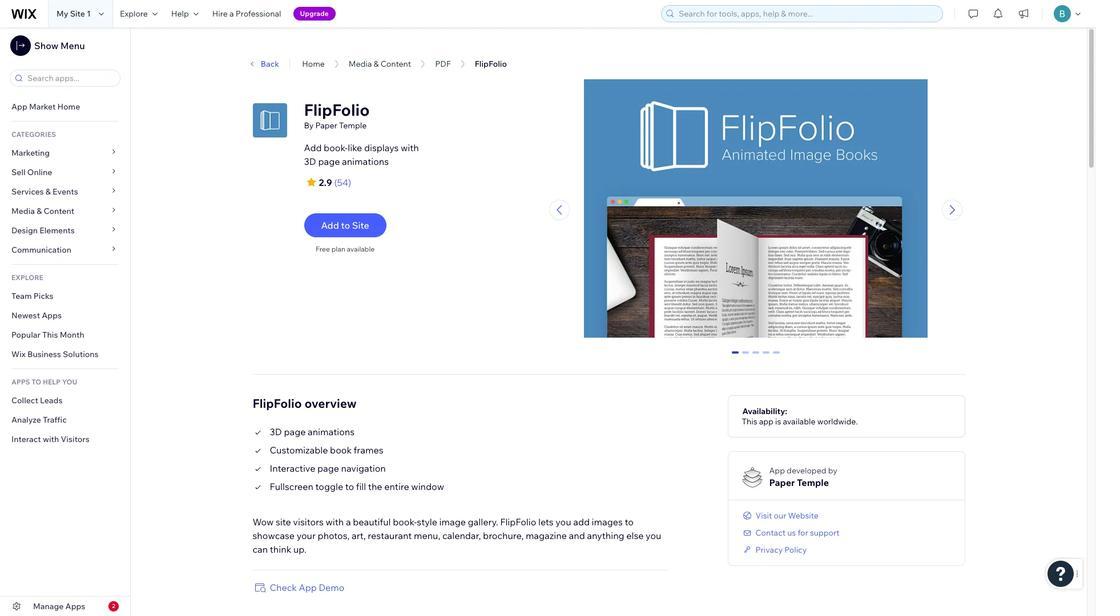 Task type: locate. For each thing, give the bounding box(es) containing it.
0 vertical spatial home
[[302, 59, 325, 69]]

site right my
[[70, 9, 85, 19]]

2 vertical spatial &
[[37, 206, 42, 216]]

2 horizontal spatial with
[[401, 142, 419, 154]]

4
[[775, 352, 779, 362]]

page inside add book-like displays with 3d page animations
[[318, 156, 340, 167]]

the
[[368, 481, 382, 493]]

support
[[810, 528, 840, 538]]

1 horizontal spatial a
[[346, 517, 351, 528]]

else
[[627, 530, 644, 542]]

2 vertical spatial to
[[625, 517, 634, 528]]

this left app
[[742, 417, 758, 427]]

apps up popular this month
[[42, 311, 62, 321]]

professional
[[236, 9, 281, 19]]

app right developed by paper temple image
[[770, 466, 785, 476]]

1 horizontal spatial you
[[646, 530, 662, 542]]

events
[[53, 187, 78, 197]]

design
[[11, 226, 38, 236]]

app for app market home
[[11, 102, 27, 112]]

add up free
[[321, 220, 339, 231]]

home inside app market home link
[[57, 102, 80, 112]]

add down by
[[304, 142, 322, 154]]

add inside add book-like displays with 3d page animations
[[304, 142, 322, 154]]

design elements link
[[0, 221, 130, 240]]

3
[[764, 352, 769, 362]]

2 vertical spatial page
[[318, 463, 339, 474]]

0 horizontal spatial 3d
[[270, 426, 282, 438]]

flipfolio by paper temple
[[304, 100, 370, 131]]

0 vertical spatial app
[[11, 102, 27, 112]]

home right "market"
[[57, 102, 80, 112]]

0 horizontal spatial temple
[[242, 47, 270, 57]]

toggle
[[316, 481, 343, 493]]

design elements
[[11, 226, 75, 236]]

services
[[11, 187, 44, 197]]

1 vertical spatial media
[[11, 206, 35, 216]]

wix business solutions link
[[0, 345, 130, 364]]

lets
[[539, 517, 554, 528]]

2 vertical spatial paper
[[770, 477, 795, 489]]

page for 3d page animations
[[284, 426, 306, 438]]

app inside app market home link
[[11, 102, 27, 112]]

you right the "else"
[[646, 530, 662, 542]]

paper down developed
[[770, 477, 795, 489]]

1 horizontal spatial app
[[299, 582, 317, 594]]

0 vertical spatial you
[[556, 517, 572, 528]]

page
[[318, 156, 340, 167], [284, 426, 306, 438], [318, 463, 339, 474]]

pdf link
[[435, 59, 451, 69]]

animations down like
[[342, 156, 389, 167]]

temple inside flipfolio by paper temple
[[339, 121, 367, 131]]

online
[[27, 167, 52, 178]]

newest
[[11, 311, 40, 321]]

0 vertical spatial content
[[381, 59, 411, 69]]

1 horizontal spatial &
[[46, 187, 51, 197]]

0 vertical spatial page
[[318, 156, 340, 167]]

a right hire on the top of page
[[230, 9, 234, 19]]

help
[[171, 9, 189, 19]]

1 horizontal spatial with
[[326, 517, 344, 528]]

0
[[734, 352, 738, 362]]

a up photos, on the bottom left of the page
[[346, 517, 351, 528]]

media right home link
[[349, 59, 372, 69]]

temple inside app developed by paper temple
[[797, 477, 829, 489]]

apps for newest apps
[[42, 311, 62, 321]]

newest apps
[[11, 311, 62, 321]]

fullscreen
[[270, 481, 314, 493]]

media & content link
[[349, 59, 411, 69], [0, 202, 130, 221]]

1 vertical spatial home
[[57, 102, 80, 112]]

1 vertical spatial available
[[783, 417, 816, 427]]

services & events link
[[0, 182, 130, 202]]

book- down flipfolio by paper temple
[[324, 142, 348, 154]]

site up free plan available
[[352, 220, 369, 231]]

this for popular
[[42, 330, 58, 340]]

1 vertical spatial 2
[[112, 603, 115, 611]]

apps inside newest apps link
[[42, 311, 62, 321]]

1 horizontal spatial apps
[[65, 602, 85, 612]]

1 vertical spatial content
[[44, 206, 74, 216]]

contact
[[756, 528, 786, 538]]

flipfolio up 3d page animations
[[253, 396, 302, 411]]

with down traffic
[[43, 435, 59, 445]]

business
[[27, 350, 61, 360]]

2.9 ( 54 )
[[319, 177, 351, 188]]

app left demo
[[299, 582, 317, 594]]

2 left 3
[[754, 352, 759, 362]]

1 horizontal spatial 3d
[[304, 156, 316, 167]]

0 horizontal spatial 2
[[112, 603, 115, 611]]

this up wix business solutions
[[42, 330, 58, 340]]

1 horizontal spatial paper
[[316, 121, 338, 131]]

0 vertical spatial media & content link
[[349, 59, 411, 69]]

2 vertical spatial temple
[[797, 477, 829, 489]]

communication link
[[0, 240, 130, 260]]

1 vertical spatial media & content
[[11, 206, 74, 216]]

0 horizontal spatial book-
[[324, 142, 348, 154]]

to up free plan available
[[341, 220, 350, 231]]

traffic
[[43, 415, 67, 426]]

app inside app developed by paper temple
[[770, 466, 785, 476]]

available right is
[[783, 417, 816, 427]]

services & events
[[11, 187, 78, 197]]

temple
[[242, 47, 270, 57], [339, 121, 367, 131], [797, 477, 829, 489]]

0 vertical spatial apps
[[42, 311, 62, 321]]

temple up 'back' button
[[242, 47, 270, 57]]

temple down developed
[[797, 477, 829, 489]]

a inside hire a professional link
[[230, 9, 234, 19]]

1 vertical spatial book-
[[393, 517, 417, 528]]

overview
[[305, 396, 357, 411]]

site inside button
[[352, 220, 369, 231]]

add for add book-like displays with 3d page animations
[[304, 142, 322, 154]]

menu,
[[414, 530, 441, 542]]

hire a professional
[[212, 9, 281, 19]]

0 vertical spatial media
[[349, 59, 372, 69]]

(
[[334, 177, 337, 188]]

0 vertical spatial media & content
[[349, 59, 411, 69]]

0 vertical spatial book-
[[324, 142, 348, 154]]

2
[[754, 352, 759, 362], [112, 603, 115, 611]]

1 vertical spatial 3d
[[270, 426, 282, 438]]

0 horizontal spatial paper
[[219, 47, 241, 57]]

page for interactive page navigation
[[318, 463, 339, 474]]

1 right my
[[87, 9, 91, 19]]

add
[[574, 517, 590, 528]]

flipfolio right pdf
[[475, 59, 507, 69]]

add inside button
[[321, 220, 339, 231]]

1 vertical spatial site
[[352, 220, 369, 231]]

our
[[774, 511, 787, 521]]

add to site button
[[304, 214, 387, 238]]

3d down by
[[304, 156, 316, 167]]

1 horizontal spatial home
[[302, 59, 325, 69]]

0 vertical spatial a
[[230, 9, 234, 19]]

apps
[[11, 378, 30, 387]]

0 vertical spatial animations
[[342, 156, 389, 167]]

analyze
[[11, 415, 41, 426]]

2 vertical spatial with
[[326, 517, 344, 528]]

3d inside add book-like displays with 3d page animations
[[304, 156, 316, 167]]

temple up like
[[339, 121, 367, 131]]

1 vertical spatial temple
[[339, 121, 367, 131]]

1 vertical spatial a
[[346, 517, 351, 528]]

0 vertical spatial 2
[[754, 352, 759, 362]]

visit
[[756, 511, 772, 521]]

0 horizontal spatial home
[[57, 102, 80, 112]]

like
[[348, 142, 362, 154]]

0 horizontal spatial a
[[230, 9, 234, 19]]

1 right 0
[[744, 352, 748, 362]]

beautiful
[[353, 517, 391, 528]]

page up "customizable"
[[284, 426, 306, 438]]

1 vertical spatial apps
[[65, 602, 85, 612]]

you right lets
[[556, 517, 572, 528]]

animations up customizable book frames
[[308, 426, 355, 438]]

home right back
[[302, 59, 325, 69]]

check app demo link
[[253, 581, 345, 595]]

1 horizontal spatial 2
[[754, 352, 759, 362]]

3d up "customizable"
[[270, 426, 282, 438]]

3d page animations
[[270, 426, 355, 438]]

media up design
[[11, 206, 35, 216]]

content left pdf
[[381, 59, 411, 69]]

add
[[304, 142, 322, 154], [321, 220, 339, 231]]

flipfolio up by
[[304, 100, 370, 120]]

page up toggle
[[318, 463, 339, 474]]

collect leads link
[[0, 391, 130, 411]]

1 horizontal spatial this
[[742, 417, 758, 427]]

0 vertical spatial 3d
[[304, 156, 316, 167]]

a inside wow site visitors with a beautiful book-style image gallery. flipfolio lets you add images to showcase your photos, art, restaurant menu, calendar, brochure, magazine and anything else you can think up.
[[346, 517, 351, 528]]

0 horizontal spatial &
[[37, 206, 42, 216]]

available right plan
[[347, 245, 375, 254]]

visitors
[[61, 435, 90, 445]]

0 horizontal spatial app
[[11, 102, 27, 112]]

0 vertical spatial this
[[42, 330, 58, 340]]

flipfolio for flipfolio by paper temple
[[304, 100, 370, 120]]

0 horizontal spatial site
[[70, 9, 85, 19]]

with right 'displays'
[[401, 142, 419, 154]]

paper right by
[[316, 121, 338, 131]]

1 vertical spatial &
[[46, 187, 51, 197]]

0 vertical spatial with
[[401, 142, 419, 154]]

2 horizontal spatial app
[[770, 466, 785, 476]]

0 horizontal spatial media
[[11, 206, 35, 216]]

1
[[87, 9, 91, 19], [744, 352, 748, 362]]

leads
[[40, 396, 63, 406]]

1 horizontal spatial temple
[[339, 121, 367, 131]]

app
[[11, 102, 27, 112], [770, 466, 785, 476], [299, 582, 317, 594]]

flipfolio up brochure,
[[500, 517, 537, 528]]

media
[[349, 59, 372, 69], [11, 206, 35, 216]]

site
[[70, 9, 85, 19], [352, 220, 369, 231]]

1 horizontal spatial available
[[783, 417, 816, 427]]

analyze traffic
[[11, 415, 67, 426]]

0 horizontal spatial this
[[42, 330, 58, 340]]

1 vertical spatial to
[[345, 481, 354, 493]]

to inside button
[[341, 220, 350, 231]]

0 horizontal spatial media & content
[[11, 206, 74, 216]]

1 vertical spatial page
[[284, 426, 306, 438]]

media & content inside 'sidebar' element
[[11, 206, 74, 216]]

is
[[776, 417, 782, 427]]

my site 1
[[57, 9, 91, 19]]

1 horizontal spatial site
[[352, 220, 369, 231]]

flipfolio logo image
[[253, 103, 287, 138]]

0 horizontal spatial content
[[44, 206, 74, 216]]

to inside wow site visitors with a beautiful book-style image gallery. flipfolio lets you add images to showcase your photos, art, restaurant menu, calendar, brochure, magazine and anything else you can think up.
[[625, 517, 634, 528]]

with inside 'sidebar' element
[[43, 435, 59, 445]]

page up 2.9
[[318, 156, 340, 167]]

2 horizontal spatial &
[[374, 59, 379, 69]]

1 vertical spatial paper
[[316, 121, 338, 131]]

interactive
[[270, 463, 316, 474]]

1 vertical spatial media & content link
[[0, 202, 130, 221]]

worldwide.
[[818, 417, 858, 427]]

think
[[270, 544, 291, 556]]

wix business solutions
[[11, 350, 99, 360]]

0 horizontal spatial available
[[347, 245, 375, 254]]

paper down hire on the top of page
[[219, 47, 241, 57]]

apps right manage at the bottom of the page
[[65, 602, 85, 612]]

sell online
[[11, 167, 52, 178]]

1 vertical spatial 1
[[744, 352, 748, 362]]

website
[[789, 511, 819, 521]]

back
[[261, 59, 279, 69]]

app left "market"
[[11, 102, 27, 112]]

available inside availability: this app is available worldwide.
[[783, 417, 816, 427]]

up.
[[294, 544, 307, 556]]

1 vertical spatial add
[[321, 220, 339, 231]]

Search for tools, apps, help & more... field
[[676, 6, 940, 22]]

2 horizontal spatial paper
[[770, 477, 795, 489]]

2 horizontal spatial temple
[[797, 477, 829, 489]]

with up photos, on the bottom left of the page
[[326, 517, 344, 528]]

1 vertical spatial app
[[770, 466, 785, 476]]

this inside availability: this app is available worldwide.
[[742, 417, 758, 427]]

flipfolio
[[475, 59, 507, 69], [304, 100, 370, 120], [253, 396, 302, 411], [500, 517, 537, 528]]

add for add to site
[[321, 220, 339, 231]]

this inside 'sidebar' element
[[42, 330, 58, 340]]

1 horizontal spatial book-
[[393, 517, 417, 528]]

1 vertical spatial this
[[742, 417, 758, 427]]

2 vertical spatial app
[[299, 582, 317, 594]]

0 horizontal spatial apps
[[42, 311, 62, 321]]

upgrade
[[300, 9, 329, 18]]

app inside the check app demo link
[[299, 582, 317, 594]]

0 vertical spatial 1
[[87, 9, 91, 19]]

0 vertical spatial to
[[341, 220, 350, 231]]

content up elements
[[44, 206, 74, 216]]

you
[[556, 517, 572, 528], [646, 530, 662, 542]]

with inside add book-like displays with 3d page animations
[[401, 142, 419, 154]]

0 horizontal spatial with
[[43, 435, 59, 445]]

to left fill
[[345, 481, 354, 493]]

flipfolio inside button
[[475, 59, 507, 69]]

to up the "else"
[[625, 517, 634, 528]]

1 vertical spatial with
[[43, 435, 59, 445]]

2 right manage apps
[[112, 603, 115, 611]]

a
[[230, 9, 234, 19], [346, 517, 351, 528]]

book- up restaurant
[[393, 517, 417, 528]]

0 horizontal spatial 1
[[87, 9, 91, 19]]

0 vertical spatial add
[[304, 142, 322, 154]]

1 horizontal spatial content
[[381, 59, 411, 69]]



Task type: vqa. For each thing, say whether or not it's contained in the screenshot.
middle the 'to'
yes



Task type: describe. For each thing, give the bounding box(es) containing it.
0 1 2 3 4
[[734, 352, 779, 362]]

animations inside add book-like displays with 3d page animations
[[342, 156, 389, 167]]

gallery.
[[468, 517, 498, 528]]

you
[[62, 378, 77, 387]]

explore
[[11, 274, 43, 282]]

popular this month link
[[0, 326, 130, 345]]

privacy policy
[[756, 545, 807, 556]]

book
[[330, 445, 352, 456]]

window
[[411, 481, 444, 493]]

media inside 'sidebar' element
[[11, 206, 35, 216]]

upgrade button
[[293, 7, 336, 21]]

54
[[337, 177, 348, 188]]

wix
[[11, 350, 26, 360]]

solutions
[[63, 350, 99, 360]]

)
[[348, 177, 351, 188]]

to
[[32, 378, 41, 387]]

0 horizontal spatial media & content link
[[0, 202, 130, 221]]

1 vertical spatial you
[[646, 530, 662, 542]]

us
[[788, 528, 796, 538]]

your
[[297, 530, 316, 542]]

Search apps... field
[[24, 70, 117, 86]]

categories
[[11, 130, 56, 139]]

hire
[[212, 9, 228, 19]]

home link
[[302, 59, 325, 69]]

add to site
[[321, 220, 369, 231]]

0 vertical spatial site
[[70, 9, 85, 19]]

visitors
[[293, 517, 324, 528]]

0 vertical spatial temple
[[242, 47, 270, 57]]

elements
[[40, 226, 75, 236]]

magazine
[[526, 530, 567, 542]]

interactive page navigation
[[270, 463, 386, 474]]

show menu button
[[10, 35, 85, 56]]

1 horizontal spatial media & content
[[349, 59, 411, 69]]

paper inside app developed by paper temple
[[770, 477, 795, 489]]

0 vertical spatial available
[[347, 245, 375, 254]]

with inside wow site visitors with a beautiful book-style image gallery. flipfolio lets you add images to showcase your photos, art, restaurant menu, calendar, brochure, magazine and anything else you can think up.
[[326, 517, 344, 528]]

0 horizontal spatial you
[[556, 517, 572, 528]]

wow
[[253, 517, 274, 528]]

paper temple
[[219, 47, 270, 57]]

flipfolio for flipfolio overview
[[253, 396, 302, 411]]

hire a professional link
[[205, 0, 288, 27]]

back button
[[247, 59, 279, 69]]

art,
[[352, 530, 366, 542]]

frames
[[354, 445, 384, 456]]

0 vertical spatial paper
[[219, 47, 241, 57]]

flipfolio overview
[[253, 396, 357, 411]]

navigation
[[341, 463, 386, 474]]

customizable book frames
[[270, 445, 384, 456]]

team
[[11, 291, 32, 302]]

apps for manage apps
[[65, 602, 85, 612]]

book- inside wow site visitors with a beautiful book-style image gallery. flipfolio lets you add images to showcase your photos, art, restaurant menu, calendar, brochure, magazine and anything else you can think up.
[[393, 517, 417, 528]]

privacy policy link
[[742, 545, 807, 556]]

app developed by paper temple
[[770, 466, 838, 489]]

check
[[270, 582, 297, 594]]

flipfolio for flipfolio
[[475, 59, 507, 69]]

app market home
[[11, 102, 80, 112]]

newest apps link
[[0, 306, 130, 326]]

sell
[[11, 167, 26, 178]]

1 horizontal spatial media & content link
[[349, 59, 411, 69]]

this for availability:
[[742, 417, 758, 427]]

content inside media & content link
[[44, 206, 74, 216]]

calendar,
[[443, 530, 481, 542]]

flipfolio inside wow site visitors with a beautiful book-style image gallery. flipfolio lets you add images to showcase your photos, art, restaurant menu, calendar, brochure, magazine and anything else you can think up.
[[500, 517, 537, 528]]

help button
[[164, 0, 205, 27]]

0 vertical spatial &
[[374, 59, 379, 69]]

anything
[[587, 530, 625, 542]]

image
[[440, 517, 466, 528]]

manage apps
[[33, 602, 85, 612]]

brochure,
[[483, 530, 524, 542]]

sidebar element
[[0, 27, 131, 617]]

book- inside add book-like displays with 3d page animations
[[324, 142, 348, 154]]

interact with visitors
[[11, 435, 90, 445]]

& for the left media & content link
[[37, 206, 42, 216]]

menu
[[60, 40, 85, 51]]

help
[[43, 378, 61, 387]]

add book-like displays with 3d page animations
[[304, 142, 419, 167]]

visit our website
[[756, 511, 819, 521]]

images
[[592, 517, 623, 528]]

and
[[569, 530, 585, 542]]

contact us for support
[[756, 528, 840, 538]]

photos,
[[318, 530, 350, 542]]

paper inside flipfolio by paper temple
[[316, 121, 338, 131]]

policy
[[785, 545, 807, 556]]

developed by paper temple image
[[742, 468, 763, 488]]

analyze traffic link
[[0, 411, 130, 430]]

popular
[[11, 330, 41, 340]]

interact with visitors link
[[0, 430, 130, 450]]

privacy
[[756, 545, 783, 556]]

app for app developed by paper temple
[[770, 466, 785, 476]]

app market home link
[[0, 97, 130, 117]]

2 inside 'sidebar' element
[[112, 603, 115, 611]]

showcase
[[253, 530, 295, 542]]

flipfolio preview 0 image
[[585, 79, 928, 344]]

& for services & events link
[[46, 187, 51, 197]]

can
[[253, 544, 268, 556]]

1 horizontal spatial 1
[[744, 352, 748, 362]]

entire
[[385, 481, 409, 493]]

visit our website link
[[742, 511, 819, 521]]

team picks link
[[0, 287, 130, 306]]

marketing
[[11, 148, 50, 158]]

month
[[60, 330, 84, 340]]

1 horizontal spatial media
[[349, 59, 372, 69]]

1 vertical spatial animations
[[308, 426, 355, 438]]

pdf
[[435, 59, 451, 69]]

show menu
[[34, 40, 85, 51]]



